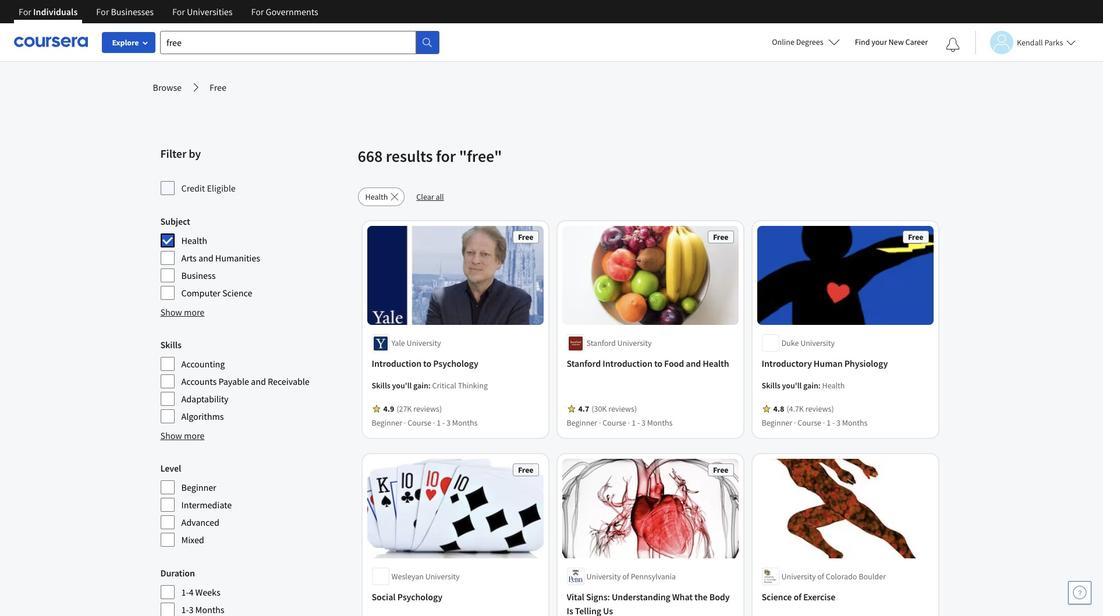 Task type: describe. For each thing, give the bounding box(es) containing it.
duke
[[782, 338, 799, 349]]

months for (30k reviews)
[[648, 418, 673, 428]]

science inside subject "group"
[[223, 287, 252, 299]]

of for colorado
[[818, 571, 825, 582]]

reviews) for introduction
[[414, 404, 442, 414]]

668 results for "free"
[[358, 146, 502, 167]]

3 for (30k reviews)
[[642, 418, 646, 428]]

individuals
[[33, 6, 78, 17]]

2 · from the left
[[433, 418, 435, 428]]

online
[[773, 37, 795, 47]]

and inside skills group
[[251, 376, 266, 387]]

beginner for 4.8 (4.7k reviews)
[[762, 418, 793, 428]]

signs:
[[587, 591, 610, 603]]

career
[[906, 37, 929, 47]]

wesleyan university
[[392, 571, 460, 582]]

science of exercise link
[[762, 590, 929, 604]]

(27k
[[397, 404, 412, 414]]

stanford university
[[587, 338, 652, 349]]

of for exercise
[[794, 591, 802, 603]]

university for introduction
[[618, 338, 652, 349]]

show more for algorithms
[[160, 430, 205, 442]]

more for computer science
[[184, 306, 205, 318]]

university for human
[[801, 338, 835, 349]]

the
[[695, 591, 708, 603]]

4.7 (30k reviews)
[[579, 404, 637, 414]]

colorado
[[826, 571, 858, 582]]

1 to from the left
[[424, 358, 432, 370]]

skills group
[[160, 338, 351, 424]]

(4.7k
[[787, 404, 804, 414]]

for businesses
[[96, 6, 154, 17]]

show notifications image
[[947, 38, 961, 52]]

science of exercise
[[762, 591, 836, 603]]

filter by
[[160, 146, 201, 161]]

show more for computer science
[[160, 306, 205, 318]]

business
[[181, 270, 216, 281]]

yale
[[392, 338, 405, 349]]

algorithms
[[181, 411, 224, 422]]

clear all button
[[410, 188, 451, 206]]

and inside subject "group"
[[199, 252, 214, 264]]

health inside subject "group"
[[181, 235, 207, 246]]

social psychology
[[372, 591, 443, 603]]

humanities
[[215, 252, 260, 264]]

parks
[[1045, 37, 1064, 47]]

subject group
[[160, 214, 351, 301]]

What do you want to learn? text field
[[160, 31, 417, 54]]

university of pennsylvania
[[587, 571, 676, 582]]

1-4 weeks
[[181, 587, 221, 598]]

level group
[[160, 461, 351, 548]]

3 · from the left
[[599, 418, 601, 428]]

4.9
[[384, 404, 394, 414]]

you'll for introduction
[[392, 381, 412, 391]]

beginner · course · 1 - 3 months for introduction
[[372, 418, 478, 428]]

social
[[372, 591, 396, 603]]

show for algorithms
[[160, 430, 182, 442]]

physiology
[[845, 358, 888, 370]]

stanford introduction to food and health
[[567, 358, 730, 370]]

university of colorado boulder
[[782, 571, 886, 582]]

find your new career link
[[850, 35, 934, 50]]

arts
[[181, 252, 197, 264]]

stanford for stanford introduction to food and health
[[567, 358, 601, 370]]

find your new career
[[856, 37, 929, 47]]

months inside "duration" group
[[195, 604, 225, 616]]

kendall parks
[[1018, 37, 1064, 47]]

4
[[189, 587, 194, 598]]

yale university
[[392, 338, 441, 349]]

weeks
[[195, 587, 221, 598]]

- for introduction
[[443, 418, 445, 428]]

clear all
[[417, 192, 444, 202]]

1 for introductory
[[827, 418, 831, 428]]

computer science
[[181, 287, 252, 299]]

filter
[[160, 146, 187, 161]]

banner navigation
[[9, 0, 328, 23]]

3 for (27k reviews)
[[447, 418, 451, 428]]

mixed
[[181, 534, 204, 546]]

1-3 months
[[181, 604, 225, 616]]

governments
[[266, 6, 318, 17]]

show more button for computer science
[[160, 305, 205, 319]]

exercise
[[804, 591, 836, 603]]

introductory human physiology link
[[762, 357, 929, 371]]

online degrees button
[[763, 29, 850, 55]]

- for introductory
[[833, 418, 835, 428]]

accounts payable and receivable
[[181, 376, 310, 387]]

receivable
[[268, 376, 310, 387]]

show for computer science
[[160, 306, 182, 318]]

your
[[872, 37, 888, 47]]

for governments
[[251, 6, 318, 17]]

wesleyan
[[392, 571, 424, 582]]

1 vertical spatial science
[[762, 591, 792, 603]]

introduction to psychology
[[372, 358, 479, 370]]

2 - from the left
[[638, 418, 640, 428]]

arts and humanities
[[181, 252, 260, 264]]

is
[[567, 605, 574, 616]]

vital
[[567, 591, 585, 603]]

understanding
[[612, 591, 671, 603]]

help center image
[[1074, 586, 1088, 600]]

computer
[[181, 287, 221, 299]]

: for human
[[819, 381, 821, 391]]

1 · from the left
[[404, 418, 406, 428]]

us
[[604, 605, 613, 616]]

skills you'll gain : critical thinking
[[372, 381, 488, 391]]

gain for introduction
[[414, 381, 429, 391]]

course for introductory
[[798, 418, 822, 428]]

businesses
[[111, 6, 154, 17]]

4.7
[[579, 404, 590, 414]]

0 vertical spatial psychology
[[434, 358, 479, 370]]

browse
[[153, 82, 182, 93]]

3 for (4.7k reviews)
[[837, 418, 841, 428]]

beginner for 4.7 (30k reviews)
[[567, 418, 598, 428]]



Task type: vqa. For each thing, say whether or not it's contained in the screenshot.
third 1 from right
yes



Task type: locate. For each thing, give the bounding box(es) containing it.
1 horizontal spatial 1
[[632, 418, 636, 428]]

more for algorithms
[[184, 430, 205, 442]]

reviews) for introductory
[[806, 404, 835, 414]]

for left individuals
[[19, 6, 31, 17]]

beginner inside level group
[[181, 482, 217, 493]]

reviews) down skills you'll gain : critical thinking
[[414, 404, 442, 414]]

show up level
[[160, 430, 182, 442]]

1- for 4
[[181, 587, 189, 598]]

1 gain from the left
[[414, 381, 429, 391]]

explore
[[112, 37, 139, 48]]

1 course from the left
[[408, 418, 432, 428]]

1 vertical spatial and
[[686, 358, 701, 370]]

new
[[889, 37, 904, 47]]

0 vertical spatial show more
[[160, 306, 205, 318]]

4.9 (27k reviews)
[[384, 404, 442, 414]]

health up arts
[[181, 235, 207, 246]]

1 introduction from the left
[[372, 358, 422, 370]]

· down 4.7 (30k reviews)
[[628, 418, 630, 428]]

2 show more from the top
[[160, 430, 205, 442]]

2 vertical spatial and
[[251, 376, 266, 387]]

university up introductory human physiology
[[801, 338, 835, 349]]

telling
[[575, 605, 602, 616]]

gain up 4.8 (4.7k reviews)
[[804, 381, 819, 391]]

2 reviews) from the left
[[609, 404, 637, 414]]

0 vertical spatial stanford
[[587, 338, 616, 349]]

skills for skills you'll gain : health
[[762, 381, 781, 391]]

skills you'll gain : health
[[762, 381, 845, 391]]

3 reviews) from the left
[[806, 404, 835, 414]]

coursera image
[[14, 33, 88, 51]]

university for psychology
[[426, 571, 460, 582]]

level
[[160, 463, 181, 474]]

find
[[856, 37, 871, 47]]

and
[[199, 252, 214, 264], [686, 358, 701, 370], [251, 376, 266, 387]]

reviews) right the '(4.7k'
[[806, 404, 835, 414]]

science
[[223, 287, 252, 299], [762, 591, 792, 603]]

skills
[[160, 339, 182, 351], [372, 381, 391, 391], [762, 381, 781, 391]]

2 to from the left
[[655, 358, 663, 370]]

show
[[160, 306, 182, 318], [160, 430, 182, 442]]

beginner down "4.7"
[[567, 418, 598, 428]]

2 you'll from the left
[[783, 381, 802, 391]]

health down the human on the right bottom of page
[[823, 381, 845, 391]]

1 down 4.7 (30k reviews)
[[632, 418, 636, 428]]

· down (30k
[[599, 418, 601, 428]]

pennsylvania
[[631, 571, 676, 582]]

for for universities
[[172, 6, 185, 17]]

1 vertical spatial psychology
[[398, 591, 443, 603]]

1 horizontal spatial skills
[[372, 381, 391, 391]]

0 vertical spatial 1-
[[181, 587, 189, 598]]

2 horizontal spatial course
[[798, 418, 822, 428]]

gain
[[414, 381, 429, 391], [804, 381, 819, 391]]

skills up 4.9
[[372, 381, 391, 391]]

0 horizontal spatial of
[[623, 571, 630, 582]]

more
[[184, 306, 205, 318], [184, 430, 205, 442]]

2 gain from the left
[[804, 381, 819, 391]]

psychology up critical
[[434, 358, 479, 370]]

beginner · course · 1 - 3 months down 4.9 (27k reviews)
[[372, 418, 478, 428]]

2 horizontal spatial skills
[[762, 381, 781, 391]]

3 1 from the left
[[827, 418, 831, 428]]

for left universities
[[172, 6, 185, 17]]

more down computer
[[184, 306, 205, 318]]

0 horizontal spatial gain
[[414, 381, 429, 391]]

human
[[814, 358, 843, 370]]

0 horizontal spatial to
[[424, 358, 432, 370]]

beginner · course · 1 - 3 months for introductory
[[762, 418, 868, 428]]

668
[[358, 146, 383, 167]]

vital signs: understanding what the body is telling us link
[[567, 590, 734, 616]]

beginner up intermediate at the bottom left
[[181, 482, 217, 493]]

1 vertical spatial show more button
[[160, 429, 205, 443]]

degrees
[[797, 37, 824, 47]]

1 vertical spatial 1-
[[181, 604, 189, 616]]

1 horizontal spatial beginner · course · 1 - 3 months
[[567, 418, 673, 428]]

: left critical
[[429, 381, 431, 391]]

1 horizontal spatial of
[[794, 591, 802, 603]]

show more down 'algorithms'
[[160, 430, 205, 442]]

3 course from the left
[[798, 418, 822, 428]]

0 vertical spatial more
[[184, 306, 205, 318]]

0 horizontal spatial 1
[[437, 418, 441, 428]]

1- down duration
[[181, 587, 189, 598]]

4 · from the left
[[628, 418, 630, 428]]

show more
[[160, 306, 205, 318], [160, 430, 205, 442]]

2 horizontal spatial 1
[[827, 418, 831, 428]]

university up science of exercise
[[782, 571, 816, 582]]

course for introduction
[[408, 418, 432, 428]]

for left governments
[[251, 6, 264, 17]]

1 show more button from the top
[[160, 305, 205, 319]]

2 show from the top
[[160, 430, 182, 442]]

3
[[447, 418, 451, 428], [642, 418, 646, 428], [837, 418, 841, 428], [189, 604, 194, 616]]

for for individuals
[[19, 6, 31, 17]]

stanford down stanford university
[[567, 358, 601, 370]]

beginner · course · 1 - 3 months down 4.7 (30k reviews)
[[567, 418, 673, 428]]

1 horizontal spatial and
[[251, 376, 266, 387]]

of up exercise
[[818, 571, 825, 582]]

0 horizontal spatial course
[[408, 418, 432, 428]]

browse link
[[153, 80, 182, 94]]

1 vertical spatial more
[[184, 430, 205, 442]]

· down (27k
[[404, 418, 406, 428]]

3 for from the left
[[172, 6, 185, 17]]

1- down 4
[[181, 604, 189, 616]]

kendall parks button
[[976, 31, 1077, 54]]

of up understanding
[[623, 571, 630, 582]]

beginner down 4.9
[[372, 418, 403, 428]]

results
[[386, 146, 433, 167]]

1 vertical spatial show more
[[160, 430, 205, 442]]

2 1 from the left
[[632, 418, 636, 428]]

to left food
[[655, 358, 663, 370]]

gain down introduction to psychology
[[414, 381, 429, 391]]

0 horizontal spatial and
[[199, 252, 214, 264]]

and right the payable
[[251, 376, 266, 387]]

gain for introductory
[[804, 381, 819, 391]]

· down 4.8 (4.7k reviews)
[[824, 418, 826, 428]]

accounts
[[181, 376, 217, 387]]

health
[[366, 192, 388, 202], [181, 235, 207, 246], [703, 358, 730, 370], [823, 381, 845, 391]]

subject
[[160, 216, 190, 227]]

of inside science of exercise link
[[794, 591, 802, 603]]

for left businesses
[[96, 6, 109, 17]]

: down introductory human physiology
[[819, 381, 821, 391]]

2 horizontal spatial and
[[686, 358, 701, 370]]

intermediate
[[181, 499, 232, 511]]

0 horizontal spatial you'll
[[392, 381, 412, 391]]

months for (27k reviews)
[[453, 418, 478, 428]]

beginner down 4.8 at the bottom right
[[762, 418, 793, 428]]

show more down computer
[[160, 306, 205, 318]]

reviews)
[[414, 404, 442, 414], [609, 404, 637, 414], [806, 404, 835, 414]]

skills up 4.8 at the bottom right
[[762, 381, 781, 391]]

0 vertical spatial show
[[160, 306, 182, 318]]

0 vertical spatial and
[[199, 252, 214, 264]]

1 : from the left
[[429, 381, 431, 391]]

1 for introduction
[[437, 418, 441, 428]]

of
[[623, 571, 630, 582], [818, 571, 825, 582], [794, 591, 802, 603]]

· down the '(4.7k'
[[795, 418, 797, 428]]

for
[[436, 146, 456, 167]]

months
[[453, 418, 478, 428], [648, 418, 673, 428], [843, 418, 868, 428], [195, 604, 225, 616]]

1 horizontal spatial :
[[819, 381, 821, 391]]

6 · from the left
[[824, 418, 826, 428]]

you'll
[[392, 381, 412, 391], [783, 381, 802, 391]]

1 for from the left
[[19, 6, 31, 17]]

0 vertical spatial science
[[223, 287, 252, 299]]

0 horizontal spatial beginner · course · 1 - 3 months
[[372, 418, 478, 428]]

adaptability
[[181, 393, 229, 405]]

for for businesses
[[96, 6, 109, 17]]

1 horizontal spatial to
[[655, 358, 663, 370]]

course down 4.8 (4.7k reviews)
[[798, 418, 822, 428]]

and right food
[[686, 358, 701, 370]]

1 down 4.9 (27k reviews)
[[437, 418, 441, 428]]

None search field
[[160, 31, 440, 54]]

duke university
[[782, 338, 835, 349]]

and right arts
[[199, 252, 214, 264]]

1 down 4.8 (4.7k reviews)
[[827, 418, 831, 428]]

0 horizontal spatial skills
[[160, 339, 182, 351]]

3 inside "duration" group
[[189, 604, 194, 616]]

university for to
[[407, 338, 441, 349]]

duration
[[160, 567, 195, 579]]

0 horizontal spatial :
[[429, 381, 431, 391]]

health down 668
[[366, 192, 388, 202]]

show more button down computer
[[160, 305, 205, 319]]

: for to
[[429, 381, 431, 391]]

course down 4.7 (30k reviews)
[[603, 418, 627, 428]]

for for governments
[[251, 6, 264, 17]]

0 horizontal spatial reviews)
[[414, 404, 442, 414]]

you'll up (27k
[[392, 381, 412, 391]]

show down computer
[[160, 306, 182, 318]]

1 1 from the left
[[437, 418, 441, 428]]

1
[[437, 418, 441, 428], [632, 418, 636, 428], [827, 418, 831, 428]]

vital signs: understanding what the body is telling us
[[567, 591, 730, 616]]

advanced
[[181, 517, 220, 528]]

university up social psychology link
[[426, 571, 460, 582]]

boulder
[[859, 571, 886, 582]]

1 reviews) from the left
[[414, 404, 442, 414]]

0 horizontal spatial -
[[443, 418, 445, 428]]

1 horizontal spatial reviews)
[[609, 404, 637, 414]]

by
[[189, 146, 201, 161]]

all
[[436, 192, 444, 202]]

introduction inside introduction to psychology link
[[372, 358, 422, 370]]

1 vertical spatial stanford
[[567, 358, 601, 370]]

beginner · course · 1 - 3 months down 4.8 (4.7k reviews)
[[762, 418, 868, 428]]

health right food
[[703, 358, 730, 370]]

reviews) right (30k
[[609, 404, 637, 414]]

universities
[[187, 6, 233, 17]]

-
[[443, 418, 445, 428], [638, 418, 640, 428], [833, 418, 835, 428]]

social psychology link
[[372, 590, 539, 604]]

stanford introduction to food and health link
[[567, 357, 734, 371]]

5 · from the left
[[795, 418, 797, 428]]

to up skills you'll gain : critical thinking
[[424, 358, 432, 370]]

science left exercise
[[762, 591, 792, 603]]

1 horizontal spatial science
[[762, 591, 792, 603]]

credit
[[181, 182, 205, 194]]

0 vertical spatial show more button
[[160, 305, 205, 319]]

introduction to psychology link
[[372, 357, 539, 371]]

2 horizontal spatial reviews)
[[806, 404, 835, 414]]

skills up accounting
[[160, 339, 182, 351]]

1- for 3
[[181, 604, 189, 616]]

more down 'algorithms'
[[184, 430, 205, 442]]

2 more from the top
[[184, 430, 205, 442]]

university up stanford introduction to food and health
[[618, 338, 652, 349]]

2 : from the left
[[819, 381, 821, 391]]

introduction inside stanford introduction to food and health link
[[603, 358, 653, 370]]

psychology down wesleyan university
[[398, 591, 443, 603]]

stanford up stanford introduction to food and health
[[587, 338, 616, 349]]

skills inside group
[[160, 339, 182, 351]]

2 course from the left
[[603, 418, 627, 428]]

university up signs:
[[587, 571, 621, 582]]

1 - from the left
[[443, 418, 445, 428]]

(30k
[[592, 404, 607, 414]]

1 horizontal spatial gain
[[804, 381, 819, 391]]

introduction down stanford university
[[603, 358, 653, 370]]

1 horizontal spatial -
[[638, 418, 640, 428]]

1 show from the top
[[160, 306, 182, 318]]

health button
[[358, 188, 405, 206]]

online degrees
[[773, 37, 824, 47]]

· down 4.9 (27k reviews)
[[433, 418, 435, 428]]

stanford
[[587, 338, 616, 349], [567, 358, 601, 370]]

1 horizontal spatial course
[[603, 418, 627, 428]]

what
[[673, 591, 693, 603]]

1 more from the top
[[184, 306, 205, 318]]

show more button for algorithms
[[160, 429, 205, 443]]

1 1- from the top
[[181, 587, 189, 598]]

2 beginner · course · 1 - 3 months from the left
[[567, 418, 673, 428]]

introduction down yale
[[372, 358, 422, 370]]

accounting
[[181, 358, 225, 370]]

2 horizontal spatial of
[[818, 571, 825, 582]]

1 you'll from the left
[[392, 381, 412, 391]]

1-
[[181, 587, 189, 598], [181, 604, 189, 616]]

1 horizontal spatial you'll
[[783, 381, 802, 391]]

for individuals
[[19, 6, 78, 17]]

3 - from the left
[[833, 418, 835, 428]]

"free"
[[459, 146, 502, 167]]

to
[[424, 358, 432, 370], [655, 358, 663, 370]]

2 show more button from the top
[[160, 429, 205, 443]]

months for (4.7k reviews)
[[843, 418, 868, 428]]

skills for skills you'll gain : critical thinking
[[372, 381, 391, 391]]

1 horizontal spatial introduction
[[603, 358, 653, 370]]

university
[[407, 338, 441, 349], [618, 338, 652, 349], [801, 338, 835, 349], [426, 571, 460, 582], [587, 571, 621, 582], [782, 571, 816, 582]]

science down humanities
[[223, 287, 252, 299]]

1 vertical spatial show
[[160, 430, 182, 442]]

clear
[[417, 192, 434, 202]]

1 beginner · course · 1 - 3 months from the left
[[372, 418, 478, 428]]

1 show more from the top
[[160, 306, 205, 318]]

2 horizontal spatial -
[[833, 418, 835, 428]]

you'll down introductory
[[783, 381, 802, 391]]

kendall
[[1018, 37, 1044, 47]]

food
[[665, 358, 685, 370]]

4 for from the left
[[251, 6, 264, 17]]

4.8 (4.7k reviews)
[[774, 404, 835, 414]]

you'll for introductory
[[783, 381, 802, 391]]

2 1- from the top
[[181, 604, 189, 616]]

of left exercise
[[794, 591, 802, 603]]

0 horizontal spatial science
[[223, 287, 252, 299]]

course down 4.9 (27k reviews)
[[408, 418, 432, 428]]

university up introduction to psychology
[[407, 338, 441, 349]]

3 beginner · course · 1 - 3 months from the left
[[762, 418, 868, 428]]

skills for skills
[[160, 339, 182, 351]]

2 horizontal spatial beginner · course · 1 - 3 months
[[762, 418, 868, 428]]

body
[[710, 591, 730, 603]]

4.8
[[774, 404, 785, 414]]

health inside button
[[366, 192, 388, 202]]

course
[[408, 418, 432, 428], [603, 418, 627, 428], [798, 418, 822, 428]]

2 introduction from the left
[[603, 358, 653, 370]]

of for pennsylvania
[[623, 571, 630, 582]]

·
[[404, 418, 406, 428], [433, 418, 435, 428], [599, 418, 601, 428], [628, 418, 630, 428], [795, 418, 797, 428], [824, 418, 826, 428]]

stanford for stanford university
[[587, 338, 616, 349]]

0 horizontal spatial introduction
[[372, 358, 422, 370]]

2 for from the left
[[96, 6, 109, 17]]

show more button down 'algorithms'
[[160, 429, 205, 443]]

critical
[[433, 381, 457, 391]]

beginner for 4.9 (27k reviews)
[[372, 418, 403, 428]]

duration group
[[160, 566, 351, 616]]



